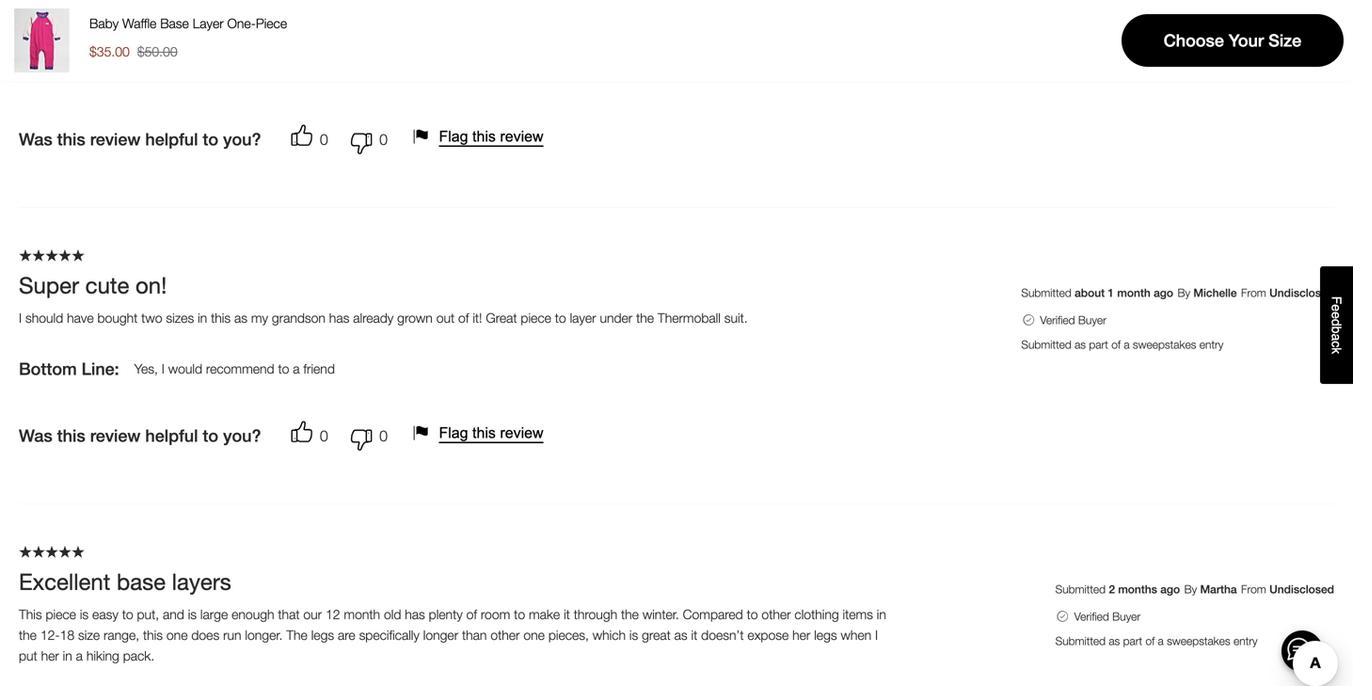 Task type: vqa. For each thing, say whether or not it's contained in the screenshot.
first the Flag this review button from the bottom
yes



Task type: describe. For each thing, give the bounding box(es) containing it.
are
[[338, 627, 355, 643]]

k
[[1329, 348, 1345, 354]]

0 vertical spatial part
[[1144, 42, 1164, 55]]

would
[[168, 361, 202, 377]]

a inside 'button'
[[1329, 334, 1345, 341]]

$35.00
[[89, 44, 130, 59]]

12
[[326, 607, 340, 622]]

2 from from the top
[[1242, 583, 1267, 596]]

expose
[[748, 627, 789, 643]]

longer
[[423, 627, 458, 643]]

martha
[[1200, 583, 1237, 596]]

of down '1'
[[1112, 338, 1121, 351]]

0 vertical spatial submitted as part of a sweepstakes entry
[[1077, 42, 1279, 55]]

entry for layers
[[1234, 635, 1258, 648]]

should
[[25, 310, 63, 326]]

i inside this piece is easy to put, and is large enough that our 12 month old has plenty of room to make it through the winter. compared to other clothing items in the 12-18 size range, this one does run longer. the legs are specifically longer than other one pieces, which is great as it doesn't expose her legs when i put her in a hiking pack.
[[875, 627, 878, 643]]

piece
[[256, 16, 287, 31]]

size
[[1269, 31, 1302, 50]]

plenty
[[429, 607, 463, 622]]

of left it! at the top of page
[[458, 310, 469, 326]]

2
[[1109, 583, 1115, 596]]

when
[[841, 627, 872, 643]]

https://images.thenorthface.com/is/image/thenorthface/nf0a7wwk_wug_hero?$color swatch$ image
[[9, 8, 73, 72]]

michelle
[[1194, 286, 1237, 299]]

sweepstakes for excellent base layers
[[1167, 635, 1231, 648]]

1 e from the top
[[1329, 304, 1345, 312]]

than
[[462, 627, 487, 643]]

2 flag this review button from the top
[[410, 422, 551, 444]]

0 vertical spatial ago
[[1154, 286, 1174, 299]]

18
[[60, 627, 74, 643]]

0 vertical spatial buyer
[[1134, 17, 1162, 30]]

as left choose
[[1130, 42, 1141, 55]]

super cute on!
[[19, 272, 167, 299]]

base
[[117, 568, 166, 595]]

pieces,
[[549, 627, 589, 643]]

flag this review for second flag this review button from the bottom
[[439, 128, 544, 145]]

a left friend
[[293, 361, 300, 377]]

the
[[286, 627, 308, 643]]

0 horizontal spatial other
[[491, 627, 520, 643]]

verified for on!
[[1040, 314, 1075, 327]]

piece inside this piece is easy to put, and is large enough that our 12 month old has plenty of room to make it through the winter. compared to other clothing items in the 12-18 size range, this one does run longer. the legs are specifically longer than other one pieces, which is great as it doesn't expose her legs when i put her in a hiking pack.
[[46, 607, 76, 622]]

sweepstakes for super cute on!
[[1133, 338, 1197, 351]]

1 line: from the top
[[82, 63, 119, 83]]

2 was this review helpful to you? from the top
[[19, 426, 261, 446]]

1 one from the left
[[166, 627, 188, 643]]

1 vertical spatial it
[[691, 627, 698, 643]]

d
[[1329, 319, 1345, 326]]

0 vertical spatial verified buyer
[[1095, 17, 1162, 30]]

super
[[19, 272, 79, 299]]

winter.
[[643, 607, 679, 622]]

put,
[[137, 607, 159, 622]]

baby waffle base layer one-piece
[[89, 16, 287, 31]]

0 vertical spatial verified
[[1095, 17, 1130, 30]]

have
[[67, 310, 94, 326]]

and
[[163, 607, 184, 622]]

this piece is easy to put, and is large enough that our 12 month old has plenty of room to make it through the winter. compared to other clothing items in the 12-18 size range, this one does run longer. the legs are specifically longer than other one pieces, which is great as it doesn't expose her legs when i put her in a hiking pack.
[[19, 607, 887, 664]]

1 horizontal spatial is
[[188, 607, 197, 622]]

2 flag from the top
[[439, 425, 468, 441]]

0 vertical spatial the
[[636, 310, 654, 326]]

great
[[642, 627, 671, 643]]

which
[[593, 627, 626, 643]]

0 horizontal spatial is
[[80, 607, 89, 622]]

12-
[[40, 627, 60, 643]]

1 flag this review button from the top
[[410, 125, 551, 148]]

choose your size button
[[1122, 14, 1344, 67]]

thermoball
[[658, 310, 721, 326]]

size
[[78, 627, 100, 643]]

one-
[[227, 16, 256, 31]]

months
[[1118, 583, 1158, 596]]

cute
[[85, 272, 129, 299]]

as up recommend
[[234, 310, 247, 326]]

yes,
[[134, 361, 158, 377]]

excellent base layers
[[19, 568, 231, 595]]

f e e d b a c k button
[[1321, 266, 1353, 384]]

2 horizontal spatial in
[[877, 607, 887, 622]]

old
[[384, 607, 401, 622]]

choose
[[1164, 31, 1224, 50]]

compared
[[683, 607, 743, 622]]

sizes
[[166, 310, 194, 326]]

easy
[[92, 607, 118, 622]]

a down submitted 2 months ago by martha from undisclosed
[[1158, 635, 1164, 648]]

yes, i would recommend to a friend
[[134, 361, 335, 377]]

1 horizontal spatial piece
[[521, 310, 551, 326]]

1 undisclosed from the top
[[1270, 286, 1335, 299]]

for
[[19, 14, 37, 29]]

0 vertical spatial sweepstakes
[[1188, 42, 1252, 55]]

1 flag from the top
[[439, 128, 468, 145]]

0 horizontal spatial i
[[19, 310, 22, 326]]

choose your size
[[1164, 31, 1302, 50]]

it!
[[473, 310, 482, 326]]

flag this review for second flag this review button from the top of the page
[[439, 425, 544, 441]]

doesn't
[[701, 627, 744, 643]]

verified for layers
[[1075, 610, 1109, 623]]

of left "your"
[[1167, 42, 1176, 55]]

sweet
[[62, 14, 95, 29]]

put
[[19, 648, 37, 664]]

0 horizontal spatial has
[[329, 310, 350, 326]]

c
[[1329, 341, 1345, 348]]

part for on!
[[1089, 338, 1109, 351]]

1 helpful from the top
[[145, 130, 198, 149]]

already
[[353, 310, 394, 326]]

a down submitted about 1 month ago by michelle from undisclosed
[[1124, 338, 1130, 351]]

1 bottom line: from the top
[[19, 63, 119, 83]]

base
[[160, 16, 189, 31]]

run
[[223, 627, 241, 643]]

0 horizontal spatial her
[[41, 648, 59, 664]]

through
[[574, 607, 618, 622]]

does
[[191, 627, 219, 643]]

verified buyer for excellent base layers
[[1075, 610, 1141, 623]]

2 one from the left
[[524, 627, 545, 643]]

waffle
[[122, 16, 157, 31]]

1 vertical spatial the
[[621, 607, 639, 622]]

i should have bought two sizes in this as my grandson has already grown out of it! great piece to layer under the thermoball suit.
[[19, 310, 748, 326]]

1 horizontal spatial grandson
[[272, 310, 326, 326]]

month inside this piece is easy to put, and is large enough that our 12 month old has plenty of room to make it through the winter. compared to other clothing items in the 12-18 size range, this one does run longer. the legs are specifically longer than other one pieces, which is great as it doesn't expose her legs when i put her in a hiking pack.
[[344, 607, 380, 622]]

2 helpful from the top
[[145, 426, 198, 446]]

0 vertical spatial other
[[762, 607, 791, 622]]

clothing
[[795, 607, 839, 622]]

pack.
[[123, 648, 155, 664]]

1 you? from the top
[[223, 130, 261, 149]]

1 vertical spatial by
[[1185, 583, 1197, 596]]

range,
[[104, 627, 139, 643]]



Task type: locate. For each thing, give the bounding box(es) containing it.
baby
[[89, 16, 119, 31]]

1 horizontal spatial has
[[405, 607, 425, 622]]

0 vertical spatial flag
[[439, 128, 468, 145]]

in right sizes
[[198, 310, 207, 326]]

our
[[303, 607, 322, 622]]

room
[[481, 607, 510, 622]]

other down room
[[491, 627, 520, 643]]

i right yes,
[[162, 361, 165, 377]]

0 vertical spatial from
[[1242, 286, 1267, 299]]

the
[[636, 310, 654, 326], [621, 607, 639, 622], [19, 627, 37, 643]]

grandson up $35.00
[[99, 14, 153, 29]]

1 vertical spatial flag
[[439, 425, 468, 441]]

your
[[1229, 31, 1264, 50]]

0 horizontal spatial in
[[63, 648, 72, 664]]

my
[[41, 14, 58, 29], [251, 310, 268, 326]]

e up "b"
[[1329, 312, 1345, 319]]

hiking
[[86, 648, 119, 664]]

0 vertical spatial it
[[564, 607, 570, 622]]

1 vertical spatial buyer
[[1079, 314, 1107, 327]]

2 vertical spatial i
[[875, 627, 878, 643]]

2 horizontal spatial i
[[875, 627, 878, 643]]

1 flag this review from the top
[[439, 128, 544, 145]]

of down months at bottom right
[[1146, 635, 1155, 648]]

i
[[19, 310, 22, 326], [162, 361, 165, 377], [875, 627, 878, 643]]

2 e from the top
[[1329, 312, 1345, 319]]

has
[[329, 310, 350, 326], [405, 607, 425, 622]]

as right great
[[675, 627, 688, 643]]

was this review helpful to you? down $50.00
[[19, 130, 261, 149]]

entry for on!
[[1200, 338, 1224, 351]]

the up put
[[19, 627, 37, 643]]

1 horizontal spatial other
[[762, 607, 791, 622]]

was this review helpful to you? down yes,
[[19, 426, 261, 446]]

entry down michelle
[[1200, 338, 1224, 351]]

2 vertical spatial submitted as part of a sweepstakes entry
[[1056, 635, 1258, 648]]

1 vertical spatial verified buyer
[[1040, 314, 1107, 327]]

1 horizontal spatial in
[[198, 310, 207, 326]]

part left choose
[[1144, 42, 1164, 55]]

undisclosed right martha
[[1270, 583, 1335, 596]]

0
[[320, 131, 328, 148], [379, 131, 388, 148], [320, 427, 328, 445], [379, 427, 388, 445]]

ago right months at bottom right
[[1161, 583, 1180, 596]]

2 bottom from the top
[[19, 359, 77, 379]]

1 vertical spatial sweepstakes
[[1133, 338, 1197, 351]]

1 vertical spatial helpful
[[145, 426, 198, 446]]

entry
[[1255, 42, 1279, 55], [1200, 338, 1224, 351], [1234, 635, 1258, 648]]

for my sweet grandson
[[19, 14, 153, 29]]

i right when at the right bottom of page
[[875, 627, 878, 643]]

layer
[[193, 16, 224, 31]]

2 vertical spatial buyer
[[1113, 610, 1141, 623]]

of up than on the bottom left
[[466, 607, 477, 622]]

1
[[1108, 286, 1114, 299]]

grandson up friend
[[272, 310, 326, 326]]

review
[[500, 128, 544, 145], [90, 130, 141, 149], [500, 425, 544, 441], [90, 426, 141, 446]]

piece up 18 in the bottom of the page
[[46, 607, 76, 622]]

2 vertical spatial in
[[63, 648, 72, 664]]

1 horizontal spatial my
[[251, 310, 268, 326]]

1 horizontal spatial one
[[524, 627, 545, 643]]

2 vertical spatial part
[[1123, 635, 1143, 648]]

verified
[[1095, 17, 1130, 30], [1040, 314, 1075, 327], [1075, 610, 1109, 623]]

undisclosed
[[1270, 286, 1335, 299], [1270, 583, 1335, 596]]

0 horizontal spatial one
[[166, 627, 188, 643]]

that
[[278, 607, 300, 622]]

by
[[1178, 286, 1191, 299], [1185, 583, 1197, 596]]

as down 2
[[1109, 635, 1120, 648]]

large
[[200, 607, 228, 622]]

is left easy
[[80, 607, 89, 622]]

this
[[473, 128, 496, 145], [57, 130, 85, 149], [211, 310, 231, 326], [473, 425, 496, 441], [57, 426, 85, 446], [143, 627, 163, 643]]

1 vertical spatial bottom line:
[[19, 359, 119, 379]]

on!
[[136, 272, 167, 299]]

1 horizontal spatial month
[[1118, 286, 1151, 299]]

submitted as part of a sweepstakes entry
[[1077, 42, 1279, 55], [1022, 338, 1224, 351], [1056, 635, 1258, 648]]

her
[[793, 627, 811, 643], [41, 648, 59, 664]]

0 vertical spatial piece
[[521, 310, 551, 326]]

a inside this piece is easy to put, and is large enough that our 12 month old has plenty of room to make it through the winter. compared to other clothing items in the 12-18 size range, this one does run longer. the legs are specifically longer than other one pieces, which is great as it doesn't expose her legs when i put her in a hiking pack.
[[76, 648, 83, 664]]

one down and
[[166, 627, 188, 643]]

1 vertical spatial entry
[[1200, 338, 1224, 351]]

ago left michelle
[[1154, 286, 1174, 299]]

0 vertical spatial was this review helpful to you?
[[19, 130, 261, 149]]

has right old
[[405, 607, 425, 622]]

1 vertical spatial i
[[162, 361, 165, 377]]

undisclosed up d
[[1270, 286, 1335, 299]]

2 undisclosed from the top
[[1270, 583, 1335, 596]]

submitted as part of a sweepstakes entry for layers
[[1056, 635, 1258, 648]]

0 vertical spatial bottom
[[19, 63, 77, 83]]

about
[[1075, 286, 1105, 299]]

bottom line: down have
[[19, 359, 119, 379]]

1 vertical spatial bottom
[[19, 359, 77, 379]]

it down compared
[[691, 627, 698, 643]]

0 horizontal spatial grandson
[[99, 14, 153, 29]]

line: down $35.00
[[82, 63, 119, 83]]

is left great
[[630, 627, 638, 643]]

1 vertical spatial flag this review
[[439, 425, 544, 441]]

by left martha
[[1185, 583, 1197, 596]]

b
[[1329, 326, 1345, 334]]

friend
[[303, 361, 335, 377]]

under
[[600, 310, 633, 326]]

2 bottom line: from the top
[[19, 359, 119, 379]]

verified buyer for super cute on!
[[1040, 314, 1107, 327]]

items
[[843, 607, 873, 622]]

0 vertical spatial line:
[[82, 63, 119, 83]]

line:
[[82, 63, 119, 83], [82, 359, 119, 379]]

grown
[[397, 310, 433, 326]]

her down 12-
[[41, 648, 59, 664]]

this inside this piece is easy to put, and is large enough that our 12 month old has plenty of room to make it through the winter. compared to other clothing items in the 12-18 size range, this one does run longer. the legs are specifically longer than other one pieces, which is great as it doesn't expose her legs when i put her in a hiking pack.
[[143, 627, 163, 643]]

you?
[[223, 130, 261, 149], [223, 426, 261, 446]]

bottom down for
[[19, 63, 77, 83]]

0 vertical spatial in
[[198, 310, 207, 326]]

bottom line: down $35.00
[[19, 63, 119, 83]]

0 vertical spatial undisclosed
[[1270, 286, 1335, 299]]

piece right great
[[521, 310, 551, 326]]

2 was from the top
[[19, 426, 52, 446]]

from right michelle
[[1242, 286, 1267, 299]]

legs down our
[[311, 627, 334, 643]]

is right and
[[188, 607, 197, 622]]

0 horizontal spatial legs
[[311, 627, 334, 643]]

0 vertical spatial my
[[41, 14, 58, 29]]

0 horizontal spatial my
[[41, 14, 58, 29]]

1 horizontal spatial her
[[793, 627, 811, 643]]

1 vertical spatial submitted as part of a sweepstakes entry
[[1022, 338, 1224, 351]]

1 was from the top
[[19, 130, 52, 149]]

1 vertical spatial has
[[405, 607, 425, 622]]

f e e d b a c k
[[1329, 296, 1345, 354]]

helpful down would
[[145, 426, 198, 446]]

2 line: from the top
[[82, 359, 119, 379]]

1 vertical spatial line:
[[82, 359, 119, 379]]

1 vertical spatial my
[[251, 310, 268, 326]]

0 horizontal spatial it
[[564, 607, 570, 622]]

1 legs from the left
[[311, 627, 334, 643]]

0 horizontal spatial month
[[344, 607, 380, 622]]

of inside this piece is easy to put, and is large enough that our 12 month old has plenty of room to make it through the winter. compared to other clothing items in the 12-18 size range, this one does run longer. the legs are specifically longer than other one pieces, which is great as it doesn't expose her legs when i put her in a hiking pack.
[[466, 607, 477, 622]]

0 vertical spatial grandson
[[99, 14, 153, 29]]

e up d
[[1329, 304, 1345, 312]]

her down clothing on the right bottom of page
[[793, 627, 811, 643]]

layers
[[172, 568, 231, 595]]

$50.00
[[137, 44, 178, 59]]

2 horizontal spatial is
[[630, 627, 638, 643]]

sweepstakes down submitted about 1 month ago by michelle from undisclosed
[[1133, 338, 1197, 351]]

1 horizontal spatial legs
[[814, 627, 837, 643]]

submitted as part of a sweepstakes entry for on!
[[1022, 338, 1224, 351]]

verified buyer
[[1095, 17, 1162, 30], [1040, 314, 1107, 327], [1075, 610, 1141, 623]]

layer
[[570, 310, 596, 326]]

my up recommend
[[251, 310, 268, 326]]

1 vertical spatial month
[[344, 607, 380, 622]]

suit.
[[724, 310, 748, 326]]

was this review helpful to you?
[[19, 130, 261, 149], [19, 426, 261, 446]]

buyer for super cute on!
[[1079, 314, 1107, 327]]

helpful
[[145, 130, 198, 149], [145, 426, 198, 446]]

legs down clothing on the right bottom of page
[[814, 627, 837, 643]]

a left "your"
[[1179, 42, 1185, 55]]

1 vertical spatial verified
[[1040, 314, 1075, 327]]

1 vertical spatial flag this review button
[[410, 422, 551, 444]]

from
[[1242, 286, 1267, 299], [1242, 583, 1267, 596]]

excellent
[[19, 568, 110, 595]]

one
[[166, 627, 188, 643], [524, 627, 545, 643]]

part down about
[[1089, 338, 1109, 351]]

my right for
[[41, 14, 58, 29]]

a up k
[[1329, 334, 1345, 341]]

submitted about 1 month ago by michelle from undisclosed
[[1022, 286, 1335, 299]]

sweepstakes left the size
[[1188, 42, 1252, 55]]

it
[[564, 607, 570, 622], [691, 627, 698, 643]]

in right items
[[877, 607, 887, 622]]

make
[[529, 607, 560, 622]]

0 vertical spatial i
[[19, 310, 22, 326]]

0 horizontal spatial piece
[[46, 607, 76, 622]]

part for layers
[[1123, 635, 1143, 648]]

1 bottom from the top
[[19, 63, 77, 83]]

0 vertical spatial flag this review button
[[410, 125, 551, 148]]

2 horizontal spatial part
[[1144, 42, 1164, 55]]

2 vertical spatial verified buyer
[[1075, 610, 1141, 623]]

1 was this review helpful to you? from the top
[[19, 130, 261, 149]]

month up are
[[344, 607, 380, 622]]

0 vertical spatial bottom line:
[[19, 63, 119, 83]]

1 vertical spatial in
[[877, 607, 887, 622]]

recommend
[[206, 361, 274, 377]]

flag this review
[[439, 128, 544, 145], [439, 425, 544, 441]]

in down 18 in the bottom of the page
[[63, 648, 72, 664]]

buyer for excellent base layers
[[1113, 610, 1141, 623]]

1 vertical spatial was this review helpful to you?
[[19, 426, 261, 446]]

1 vertical spatial her
[[41, 648, 59, 664]]

f
[[1329, 296, 1345, 304]]

has inside this piece is easy to put, and is large enough that our 12 month old has plenty of room to make it through the winter. compared to other clothing items in the 12-18 size range, this one does run longer. the legs are specifically longer than other one pieces, which is great as it doesn't expose her legs when i put her in a hiking pack.
[[405, 607, 425, 622]]

one down make
[[524, 627, 545, 643]]

0 vertical spatial was
[[19, 130, 52, 149]]

1 horizontal spatial part
[[1123, 635, 1143, 648]]

2 you? from the top
[[223, 426, 261, 446]]

1 horizontal spatial it
[[691, 627, 698, 643]]

this
[[19, 607, 42, 622]]

as down about
[[1075, 338, 1086, 351]]

has left already
[[329, 310, 350, 326]]

was
[[19, 130, 52, 149], [19, 426, 52, 446]]

out
[[436, 310, 455, 326]]

e
[[1329, 304, 1345, 312], [1329, 312, 1345, 319]]

0 vertical spatial flag this review
[[439, 128, 544, 145]]

i left should
[[19, 310, 22, 326]]

flag this review button
[[410, 125, 551, 148], [410, 422, 551, 444]]

specifically
[[359, 627, 420, 643]]

1 vertical spatial part
[[1089, 338, 1109, 351]]

1 vertical spatial from
[[1242, 583, 1267, 596]]

2 legs from the left
[[814, 627, 837, 643]]

piece
[[521, 310, 551, 326], [46, 607, 76, 622]]

bought
[[97, 310, 138, 326]]

part down months at bottom right
[[1123, 635, 1143, 648]]

the up which
[[621, 607, 639, 622]]

other up "expose"
[[762, 607, 791, 622]]

it up "pieces,"
[[564, 607, 570, 622]]

the right under
[[636, 310, 654, 326]]

2 vertical spatial verified
[[1075, 610, 1109, 623]]

longer.
[[245, 627, 283, 643]]

month right '1'
[[1118, 286, 1151, 299]]

1 horizontal spatial i
[[162, 361, 165, 377]]

2 vertical spatial sweepstakes
[[1167, 635, 1231, 648]]

2 vertical spatial entry
[[1234, 635, 1258, 648]]

from right martha
[[1242, 583, 1267, 596]]

submitted
[[1077, 42, 1127, 55], [1022, 286, 1072, 299], [1022, 338, 1072, 351], [1056, 583, 1106, 596], [1056, 635, 1106, 648]]

0 button
[[291, 121, 336, 158], [336, 121, 395, 158], [291, 417, 336, 455], [336, 417, 395, 455]]

1 vertical spatial was
[[19, 426, 52, 446]]

a down size
[[76, 648, 83, 664]]

1 from from the top
[[1242, 286, 1267, 299]]

bottom down should
[[19, 359, 77, 379]]

as inside this piece is easy to put, and is large enough that our 12 month old has plenty of room to make it through the winter. compared to other clothing items in the 12-18 size range, this one does run longer. the legs are specifically longer than other one pieces, which is great as it doesn't expose her legs when i put her in a hiking pack.
[[675, 627, 688, 643]]

by left michelle
[[1178, 286, 1191, 299]]

0 vertical spatial you?
[[223, 130, 261, 149]]

ago
[[1154, 286, 1174, 299], [1161, 583, 1180, 596]]

entry down martha
[[1234, 635, 1258, 648]]

0 vertical spatial entry
[[1255, 42, 1279, 55]]

sweepstakes down submitted 2 months ago by martha from undisclosed
[[1167, 635, 1231, 648]]

other
[[762, 607, 791, 622], [491, 627, 520, 643]]

1 vertical spatial other
[[491, 627, 520, 643]]

0 vertical spatial month
[[1118, 286, 1151, 299]]

entry right choose
[[1255, 42, 1279, 55]]

2 flag this review from the top
[[439, 425, 544, 441]]

1 vertical spatial ago
[[1161, 583, 1180, 596]]

0 vertical spatial her
[[793, 627, 811, 643]]

great
[[486, 310, 517, 326]]

0 horizontal spatial part
[[1089, 338, 1109, 351]]

submitted 2 months ago by martha from undisclosed
[[1056, 583, 1335, 596]]

line: left yes,
[[82, 359, 119, 379]]

0 vertical spatial has
[[329, 310, 350, 326]]

is
[[80, 607, 89, 622], [188, 607, 197, 622], [630, 627, 638, 643]]

2 vertical spatial the
[[19, 627, 37, 643]]

helpful down $50.00
[[145, 130, 198, 149]]

to
[[203, 130, 218, 149], [555, 310, 566, 326], [278, 361, 289, 377], [203, 426, 218, 446], [122, 607, 133, 622], [514, 607, 525, 622], [747, 607, 758, 622]]

as
[[1130, 42, 1141, 55], [234, 310, 247, 326], [1075, 338, 1086, 351], [675, 627, 688, 643], [1109, 635, 1120, 648]]

1 vertical spatial you?
[[223, 426, 261, 446]]

enough
[[232, 607, 274, 622]]

1 vertical spatial piece
[[46, 607, 76, 622]]

two
[[141, 310, 162, 326]]

0 vertical spatial by
[[1178, 286, 1191, 299]]



